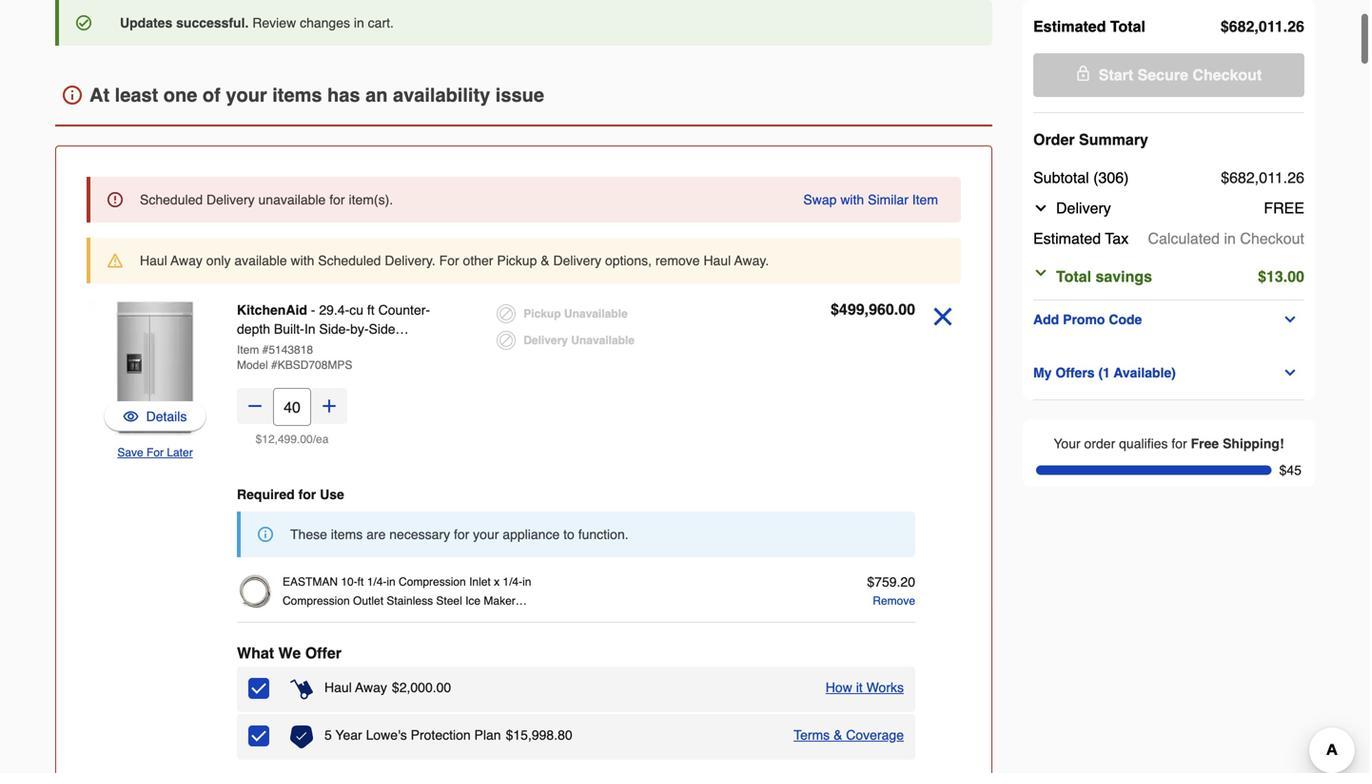 Task type: describe. For each thing, give the bounding box(es) containing it.
swap with similar item button
[[804, 190, 938, 209]]

warning image
[[108, 253, 123, 268]]

least
[[115, 84, 158, 106]]

ice
[[466, 595, 481, 608]]

5
[[325, 728, 332, 743]]

updates
[[120, 15, 172, 30]]

order summary
[[1034, 131, 1149, 148]]

minus image
[[246, 397, 265, 416]]

code
[[1109, 312, 1142, 327]]

remove
[[873, 595, 916, 608]]

for left 'free'
[[1172, 436, 1188, 452]]

what we offer
[[237, 645, 342, 662]]

2 1/4- from the left
[[503, 576, 523, 589]]

12,499
[[262, 433, 297, 446]]

my
[[1034, 365, 1052, 381]]

add promo code link
[[1034, 308, 1305, 331]]

. for subtotal (306)
[[1284, 169, 1288, 187]]

0 vertical spatial total
[[1111, 18, 1146, 35]]

of
[[203, 84, 221, 106]]

in left cart.
[[354, 15, 364, 30]]

haul away only available with scheduled delivery. for other pickup & delivery options, remove haul away.
[[140, 253, 769, 268]]

your
[[1054, 436, 1081, 452]]

delivery left unavailable
[[207, 192, 255, 207]]

#kbsd708mps
[[271, 359, 353, 372]]

0 vertical spatial chevron down image
[[1034, 201, 1049, 216]]

.00 for 499,960
[[894, 301, 916, 318]]

swap with similar item
[[804, 192, 938, 207]]

682,011 for estimated total
[[1230, 18, 1284, 35]]

$759.20
[[867, 575, 916, 590]]

estimated for estimated total
[[1034, 18, 1106, 35]]

order
[[1085, 436, 1116, 452]]

subtotal (306)
[[1034, 169, 1129, 187]]

options,
[[605, 253, 652, 268]]

how
[[826, 681, 853, 696]]

$ 682,011 . 26 for (306)
[[1221, 169, 1305, 187]]

0 vertical spatial &
[[541, 253, 550, 268]]

chevron down image for my offers (1 available)
[[1283, 365, 1298, 381]]

required
[[237, 487, 295, 503]]

pickup unavailable
[[524, 307, 628, 321]]

for left use at the bottom left of page
[[298, 487, 316, 503]]

changes
[[300, 15, 350, 30]]

updates successful. review changes in cart.
[[120, 15, 394, 30]]

plan
[[475, 728, 501, 743]]

0 vertical spatial pickup
[[497, 253, 537, 268]]

chevron down image for add promo code
[[1283, 312, 1298, 327]]

appliance
[[503, 527, 560, 543]]

delivery down subtotal (306) on the right of page
[[1056, 199, 1112, 217]]

review
[[252, 15, 296, 30]]

delivery.
[[385, 253, 436, 268]]

ft
[[358, 576, 364, 589]]

kitchenaid
[[237, 303, 307, 318]]

.00 up protection
[[433, 681, 451, 696]]

in right "x"
[[523, 576, 532, 589]]

checkout for start secure checkout
[[1193, 66, 1262, 84]]

details
[[146, 409, 187, 425]]

499,960
[[839, 301, 894, 318]]

(306)
[[1094, 169, 1129, 187]]

savings
[[1096, 268, 1153, 286]]

swap
[[804, 192, 837, 207]]

kitchenaid -
[[237, 303, 319, 318]]

protection plan filled image
[[290, 726, 313, 749]]

x
[[494, 576, 500, 589]]

item inside item #5143818 model #kbsd708mps
[[237, 344, 259, 357]]

item inside 'button'
[[913, 192, 938, 207]]

eastman 10-ft 1/4-in compression inlet x 1/4-in compression outlet stainless steel ice maker connector
[[283, 576, 532, 627]]

order
[[1034, 131, 1075, 148]]

error image
[[108, 192, 123, 207]]

offer
[[305, 645, 342, 662]]

$ 499,960 .00
[[831, 301, 916, 318]]

start secure checkout
[[1099, 66, 1262, 84]]

are
[[367, 527, 386, 543]]

at least one of your items has an availability issue
[[89, 84, 544, 106]]

remove
[[656, 253, 700, 268]]

block image for delivery unavailable
[[497, 331, 516, 350]]

subtotal
[[1034, 169, 1090, 187]]

26 for estimated total
[[1288, 18, 1305, 35]]

$ 682,011 . 26 for total
[[1221, 18, 1305, 35]]

0 vertical spatial items
[[272, 84, 322, 106]]

$759.20 remove
[[867, 575, 916, 608]]

these items are necessary for your appliance to function.
[[290, 527, 629, 543]]

how it works
[[826, 681, 904, 696]]

for right the necessary
[[454, 527, 470, 543]]

unavailable
[[258, 192, 326, 207]]

save
[[117, 446, 143, 460]]

in right calculated
[[1224, 230, 1236, 247]]

these
[[290, 527, 327, 543]]

connector
[[283, 614, 335, 627]]

delivery inside option group
[[524, 334, 568, 347]]

my offers (1 available)
[[1034, 365, 1176, 381]]

terms & coverage button
[[794, 726, 904, 745]]

shipping!
[[1223, 436, 1285, 452]]

protection
[[411, 728, 471, 743]]

block image for pickup unavailable
[[497, 305, 516, 324]]

0 vertical spatial your
[[226, 84, 267, 106]]

calculated
[[1148, 230, 1220, 247]]

unavailable for delivery unavailable
[[571, 334, 635, 347]]

haul away $ 2,000 .00
[[325, 681, 451, 696]]

0 horizontal spatial scheduled
[[140, 192, 203, 207]]

2 horizontal spatial haul
[[704, 253, 731, 268]]

item(s).
[[349, 192, 393, 207]]

function.
[[578, 527, 629, 543]]

away for only
[[171, 253, 203, 268]]

it
[[856, 681, 863, 696]]

how it works button
[[826, 679, 904, 698]]

1 vertical spatial items
[[331, 527, 363, 543]]

1 horizontal spatial scheduled
[[318, 253, 381, 268]]

secure image
[[1076, 66, 1091, 81]]

later
[[167, 446, 193, 460]]

coverage
[[846, 728, 904, 743]]

for inside save for later button
[[147, 446, 164, 460]]

26 for subtotal (306)
[[1288, 169, 1305, 187]]

necessary
[[390, 527, 450, 543]]

0 vertical spatial for
[[439, 253, 459, 268]]

1 vertical spatial with
[[291, 253, 314, 268]]

-
[[311, 303, 315, 318]]



Task type: vqa. For each thing, say whether or not it's contained in the screenshot.
first Will from the bottom
no



Task type: locate. For each thing, give the bounding box(es) containing it.
item
[[913, 192, 938, 207], [237, 344, 259, 357]]

0 vertical spatial unavailable
[[564, 307, 628, 321]]

compression down eastman
[[283, 595, 350, 608]]

chevron down image inside my offers (1 available) link
[[1283, 365, 1298, 381]]

0 vertical spatial $ 682,011 . 26
[[1221, 18, 1305, 35]]

for left other
[[439, 253, 459, 268]]

qualifies
[[1119, 436, 1168, 452]]

terms & coverage
[[794, 728, 904, 743]]

add
[[1034, 312, 1060, 327]]

2 26 from the top
[[1288, 169, 1305, 187]]

checkout
[[1193, 66, 1262, 84], [1241, 230, 1305, 247]]

offers
[[1056, 365, 1095, 381]]

start secure checkout button
[[1034, 53, 1305, 97]]

my offers (1 available) link
[[1034, 362, 1305, 385]]

1 26 from the top
[[1288, 18, 1305, 35]]

start
[[1099, 66, 1134, 84]]

1 horizontal spatial away
[[355, 681, 387, 696]]

eastman
[[283, 576, 338, 589]]

1/4- right ft
[[367, 576, 387, 589]]

1 vertical spatial checkout
[[1241, 230, 1305, 247]]

haul right haul away filled image
[[325, 681, 352, 696]]

2 vertical spatial chevron down image
[[1283, 365, 1298, 381]]

80
[[558, 728, 573, 743]]

.00 down free
[[1284, 268, 1305, 286]]

682,011
[[1230, 18, 1284, 35], [1230, 169, 1284, 187]]

1 vertical spatial 26
[[1288, 169, 1305, 187]]

1 vertical spatial 682,011
[[1230, 169, 1284, 187]]

$45
[[1280, 463, 1302, 478]]

free
[[1191, 436, 1219, 452]]

/ea
[[313, 433, 329, 446]]

lowe's
[[366, 728, 407, 743]]

1 horizontal spatial haul
[[325, 681, 352, 696]]

.00
[[1284, 268, 1305, 286], [894, 301, 916, 318], [297, 433, 313, 446], [433, 681, 451, 696]]

cart.
[[368, 15, 394, 30]]

0 horizontal spatial &
[[541, 253, 550, 268]]

what
[[237, 645, 274, 662]]

outlet
[[353, 595, 384, 608]]

estimated up chevron down icon
[[1034, 230, 1101, 247]]

add promo code
[[1034, 312, 1142, 327]]

for left item(s).
[[330, 192, 345, 207]]

available
[[234, 253, 287, 268]]

2,000
[[399, 681, 433, 696]]

only
[[206, 253, 231, 268]]

haul right warning 'image'
[[140, 253, 167, 268]]

1 horizontal spatial items
[[331, 527, 363, 543]]

to
[[564, 527, 575, 543]]

chevron down image
[[1034, 266, 1049, 281]]

1 horizontal spatial with
[[841, 192, 864, 207]]

$
[[1221, 18, 1230, 35], [1221, 169, 1230, 187], [1258, 268, 1267, 286], [831, 301, 839, 318], [256, 433, 262, 446], [392, 681, 399, 696], [506, 728, 513, 743]]

plus image
[[320, 397, 339, 416]]

1 horizontal spatial item
[[913, 192, 938, 207]]

required for use
[[237, 487, 344, 503]]

save for later button
[[117, 444, 193, 463]]

haul away filled image
[[290, 679, 313, 701]]

1 vertical spatial chevron down image
[[1283, 312, 1298, 327]]

remove button
[[873, 592, 916, 611]]

0 vertical spatial checkout
[[1193, 66, 1262, 84]]

0 vertical spatial 26
[[1288, 18, 1305, 35]]

with right swap
[[841, 192, 864, 207]]

2 estimated from the top
[[1034, 230, 1101, 247]]

item right similar
[[913, 192, 938, 207]]

info image
[[63, 86, 82, 105]]

total savings
[[1056, 268, 1153, 286]]

.00 down stepper number input field with increment and decrement buttons number field
[[297, 433, 313, 446]]

stainless
[[387, 595, 433, 608]]

items left are
[[331, 527, 363, 543]]

1 vertical spatial .
[[1284, 169, 1288, 187]]

option group containing pickup unavailable
[[497, 301, 761, 354]]

scheduled
[[140, 192, 203, 207], [318, 253, 381, 268]]

10-
[[341, 576, 358, 589]]

info image
[[258, 527, 273, 543]]

#5143818
[[262, 344, 313, 357]]

0 horizontal spatial 1/4-
[[367, 576, 387, 589]]

quickview image
[[123, 407, 139, 426]]

1 vertical spatial compression
[[283, 595, 350, 608]]

pickup inside option group
[[524, 307, 561, 321]]

pickup up delivery unavailable
[[524, 307, 561, 321]]

1 block image from the top
[[497, 305, 516, 324]]

1/4- right "x"
[[503, 576, 523, 589]]

10-ft 1/4-in compression inlet x 1/4-in compression outlet stainless steel ice maker connector image
[[237, 573, 275, 611]]

0 horizontal spatial items
[[272, 84, 322, 106]]

chevron down image up shipping!
[[1283, 365, 1298, 381]]

your order qualifies for free shipping!
[[1054, 436, 1285, 452]]

chevron down image inside add promo code link
[[1283, 312, 1298, 327]]

$ 12,499 .00 /ea
[[256, 433, 329, 446]]

compression up steel
[[399, 576, 466, 589]]

remove item image
[[927, 301, 959, 333]]

total up 'start' at the right of the page
[[1111, 18, 1146, 35]]

682,011 up 'start secure checkout'
[[1230, 18, 1284, 35]]

1 vertical spatial unavailable
[[571, 334, 635, 347]]

haul for haul away only available with scheduled delivery. for other pickup & delivery options, remove haul away.
[[140, 253, 167, 268]]

has
[[327, 84, 360, 106]]

steel
[[436, 595, 462, 608]]

0 horizontal spatial away
[[171, 253, 203, 268]]

1 horizontal spatial total
[[1111, 18, 1146, 35]]

0 horizontal spatial compression
[[283, 595, 350, 608]]

inlet
[[469, 576, 491, 589]]

1 1/4- from the left
[[367, 576, 387, 589]]

0 vertical spatial block image
[[497, 305, 516, 324]]

items
[[272, 84, 322, 106], [331, 527, 363, 543]]

away for $
[[355, 681, 387, 696]]

& right terms
[[834, 728, 843, 743]]

1 horizontal spatial compression
[[399, 576, 466, 589]]

checkout for calculated in checkout
[[1241, 230, 1305, 247]]

1 horizontal spatial for
[[439, 253, 459, 268]]

delivery left options,
[[553, 253, 602, 268]]

chevron down image
[[1034, 201, 1049, 216], [1283, 312, 1298, 327], [1283, 365, 1298, 381]]

0 vertical spatial compression
[[399, 576, 466, 589]]

checkout down free
[[1241, 230, 1305, 247]]

1 horizontal spatial &
[[834, 728, 843, 743]]

option group
[[497, 301, 761, 354]]

0 horizontal spatial with
[[291, 253, 314, 268]]

checkout inside button
[[1193, 66, 1262, 84]]

1 vertical spatial scheduled
[[318, 253, 381, 268]]

0 horizontal spatial haul
[[140, 253, 167, 268]]

0 vertical spatial item
[[913, 192, 938, 207]]

1/4-
[[367, 576, 387, 589], [503, 576, 523, 589]]

0 vertical spatial 682,011
[[1230, 18, 1284, 35]]

1 vertical spatial $ 682,011 . 26
[[1221, 169, 1305, 187]]

0 horizontal spatial total
[[1056, 268, 1092, 286]]

0 vertical spatial scheduled
[[140, 192, 203, 207]]

haul left away. on the right of page
[[704, 253, 731, 268]]

$ 682,011 . 26
[[1221, 18, 1305, 35], [1221, 169, 1305, 187]]

29.4-cu ft counter-depth built-in side-by-side refrigerator with ice maker (stainless steel with printshield finish) energy star image
[[87, 299, 224, 436]]

away.
[[735, 253, 769, 268]]

details button
[[104, 402, 207, 432], [123, 407, 187, 426]]

unavailable down pickup unavailable
[[571, 334, 635, 347]]

away
[[171, 253, 203, 268], [355, 681, 387, 696]]

(1
[[1099, 365, 1111, 381]]

estimated total
[[1034, 18, 1146, 35]]

item up model
[[237, 344, 259, 357]]

pickup
[[497, 253, 537, 268], [524, 307, 561, 321]]

block image
[[497, 305, 516, 324], [497, 331, 516, 350]]

for right save
[[147, 446, 164, 460]]

0 horizontal spatial item
[[237, 344, 259, 357]]

1 vertical spatial pickup
[[524, 307, 561, 321]]

. for estimated total
[[1284, 18, 1288, 35]]

2 block image from the top
[[497, 331, 516, 350]]

your left appliance
[[473, 527, 499, 543]]

in
[[354, 15, 364, 30], [1224, 230, 1236, 247], [387, 576, 396, 589], [523, 576, 532, 589]]

check circle outline image
[[76, 15, 91, 30]]

for
[[330, 192, 345, 207], [1172, 436, 1188, 452], [298, 487, 316, 503], [454, 527, 470, 543]]

0 horizontal spatial for
[[147, 446, 164, 460]]

2 vertical spatial .
[[554, 728, 558, 743]]

unavailable up delivery unavailable
[[564, 307, 628, 321]]

promo
[[1063, 312, 1105, 327]]

682,011 up free
[[1230, 169, 1284, 187]]

1 vertical spatial for
[[147, 446, 164, 460]]

1 vertical spatial total
[[1056, 268, 1092, 286]]

items left has
[[272, 84, 322, 106]]

block image left delivery unavailable
[[497, 331, 516, 350]]

in up stainless
[[387, 576, 396, 589]]

1 vertical spatial item
[[237, 344, 259, 357]]

& up pickup unavailable
[[541, 253, 550, 268]]

1 horizontal spatial 1/4-
[[503, 576, 523, 589]]

.00 for 13
[[1284, 268, 1305, 286]]

estimated up secure 'image'
[[1034, 18, 1106, 35]]

away left the 2,000 at the bottom of the page
[[355, 681, 387, 696]]

0 vertical spatial estimated
[[1034, 18, 1106, 35]]

1 vertical spatial estimated
[[1034, 230, 1101, 247]]

haul for haul away $ 2,000 .00
[[325, 681, 352, 696]]

block image left pickup unavailable
[[497, 305, 516, 324]]

delivery
[[207, 192, 255, 207], [1056, 199, 1112, 217], [553, 253, 602, 268], [524, 334, 568, 347]]

Stepper number input field with increment and decrement buttons number field
[[273, 388, 311, 426]]

1 vertical spatial &
[[834, 728, 843, 743]]

free
[[1264, 199, 1305, 217]]

away left 'only'
[[171, 253, 203, 268]]

chevron down image down $ 13 .00
[[1283, 312, 1298, 327]]

haul
[[140, 253, 167, 268], [704, 253, 731, 268], [325, 681, 352, 696]]

total right chevron down icon
[[1056, 268, 1092, 286]]

chevron down image down subtotal
[[1034, 201, 1049, 216]]

checkout right secure
[[1193, 66, 1262, 84]]

.00 left 'remove item' icon
[[894, 301, 916, 318]]

0 vertical spatial away
[[171, 253, 203, 268]]

0 horizontal spatial your
[[226, 84, 267, 106]]

estimated tax
[[1034, 230, 1129, 247]]

0 vertical spatial .
[[1284, 18, 1288, 35]]

1 vertical spatial away
[[355, 681, 387, 696]]

estimated for estimated tax
[[1034, 230, 1101, 247]]

&
[[541, 253, 550, 268], [834, 728, 843, 743]]

your right the of
[[226, 84, 267, 106]]

1 vertical spatial your
[[473, 527, 499, 543]]

scheduled right error image
[[140, 192, 203, 207]]

delivery down pickup unavailable
[[524, 334, 568, 347]]

for
[[439, 253, 459, 268], [147, 446, 164, 460]]

0 vertical spatial with
[[841, 192, 864, 207]]

available)
[[1114, 365, 1176, 381]]

an
[[366, 84, 388, 106]]

scheduled delivery unavailable for item(s).
[[140, 192, 393, 207]]

scheduled left delivery. at the top of page
[[318, 253, 381, 268]]

pickup right other
[[497, 253, 537, 268]]

682,011 for subtotal (306)
[[1230, 169, 1284, 187]]

with right available
[[291, 253, 314, 268]]

maker
[[484, 595, 516, 608]]

with inside swap with similar item 'button'
[[841, 192, 864, 207]]

.
[[1284, 18, 1288, 35], [1284, 169, 1288, 187], [554, 728, 558, 743]]

1 horizontal spatial your
[[473, 527, 499, 543]]

1 estimated from the top
[[1034, 18, 1106, 35]]

model
[[237, 359, 268, 372]]

year
[[336, 728, 362, 743]]

.00 for 12,499
[[297, 433, 313, 446]]

tax
[[1105, 230, 1129, 247]]

1 vertical spatial block image
[[497, 331, 516, 350]]

unavailable for pickup unavailable
[[564, 307, 628, 321]]

successful.
[[176, 15, 249, 30]]

save for later
[[117, 446, 193, 460]]

availability
[[393, 84, 490, 106]]

& inside button
[[834, 728, 843, 743]]

total
[[1111, 18, 1146, 35], [1056, 268, 1092, 286]]



